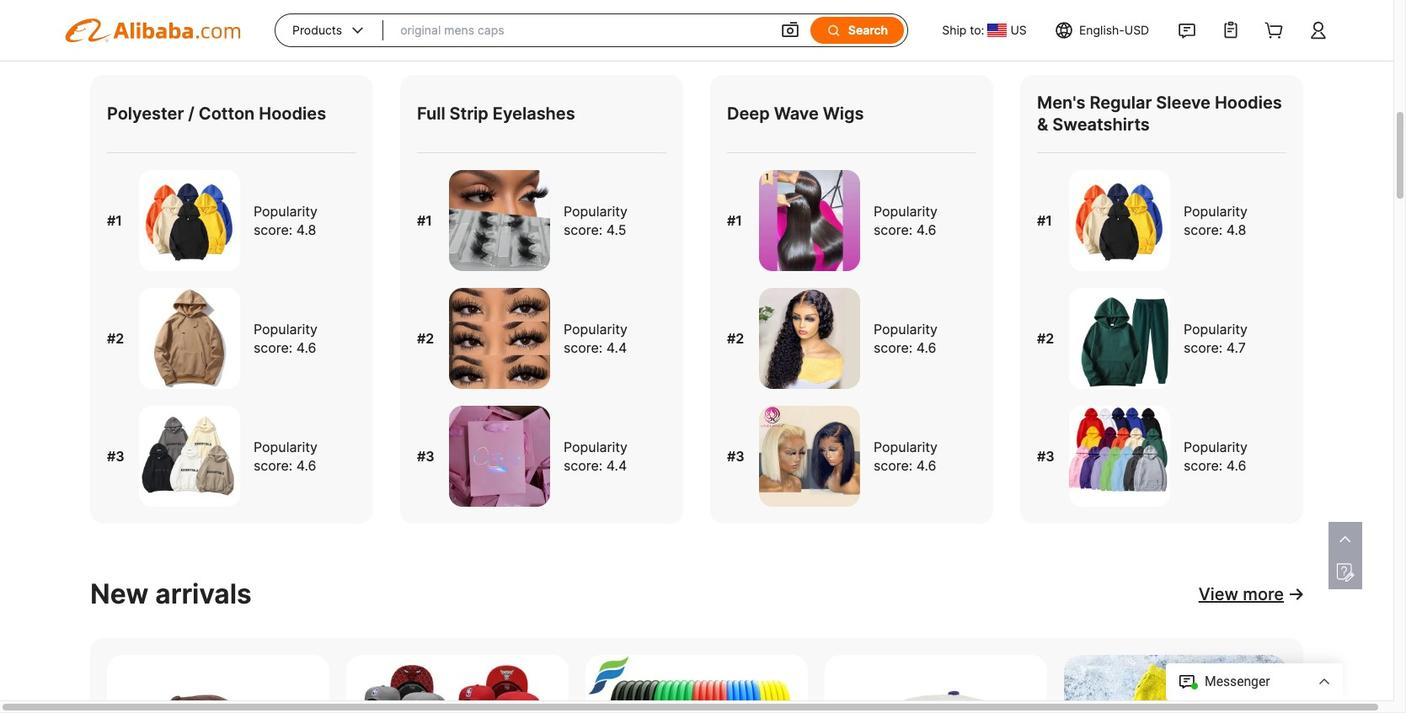 Task type: locate. For each thing, give the bounding box(es) containing it.
popular
[[146, 28, 195, 45]]

4.6
[[916, 222, 936, 238], [296, 339, 316, 356], [916, 339, 936, 356], [296, 457, 316, 474], [916, 457, 936, 474], [1226, 457, 1246, 474]]

#2 for men's regular sleeve hoodies & sweatshirts
[[1037, 330, 1054, 347]]

2 popularity score: 4.4 from the top
[[564, 439, 628, 474]]

0 vertical spatial popularity score: 4.4
[[564, 321, 628, 356]]

1 horizontal spatial 4.8
[[1226, 222, 1246, 238]]

2 #3 from the left
[[417, 448, 434, 465]]

4.4 for #3
[[606, 457, 627, 474]]

regular
[[1090, 93, 1152, 113]]

reviewed
[[416, 28, 474, 45]]

popularity score: 4.6
[[874, 203, 938, 238], [254, 321, 318, 356], [874, 321, 938, 356], [254, 439, 318, 474], [874, 439, 938, 474], [1184, 439, 1248, 474]]

1 horizontal spatial popularity score: 4.8
[[1184, 203, 1248, 238]]

2 #1 from the left
[[417, 212, 432, 229]]

popularity score: 4.5
[[564, 203, 628, 238]]

0 horizontal spatial 4.8
[[296, 222, 316, 238]]

&
[[1037, 115, 1048, 135]]

3 #3 from the left
[[727, 448, 744, 465]]

#2 for polyester / cotton hoodies
[[107, 330, 124, 347]]

popularity score: 4.7
[[1184, 321, 1248, 356]]

hoodies inside men's regular sleeve hoodies & sweatshirts
[[1215, 93, 1282, 113]]

deep wave wigs
[[727, 104, 864, 124]]

hoodies right sleeve
[[1215, 93, 1282, 113]]


[[780, 20, 800, 40]]

eyelashes
[[493, 104, 575, 124]]

0 vertical spatial 4.4
[[606, 339, 627, 356]]

0 horizontal spatial popularity score: 4.8
[[254, 203, 318, 238]]

#1
[[107, 212, 122, 229], [417, 212, 432, 229], [727, 212, 742, 229], [1037, 212, 1052, 229]]

4 #3 from the left
[[1037, 448, 1054, 465]]

popularity score: 4.4
[[564, 321, 628, 356], [564, 439, 628, 474]]

popularity
[[254, 203, 318, 220], [564, 203, 628, 220], [874, 203, 938, 220], [1184, 203, 1248, 220], [254, 321, 318, 338], [564, 321, 628, 338], [874, 321, 938, 338], [1184, 321, 1248, 338], [254, 439, 318, 456], [564, 439, 628, 456], [874, 439, 938, 456], [1184, 439, 1248, 456]]

english-usd
[[1079, 23, 1149, 37]]

english-
[[1079, 23, 1124, 37]]

products 
[[292, 22, 367, 39]]

men's
[[1037, 93, 1085, 113]]

2 4.4 from the top
[[606, 457, 627, 474]]

 search
[[826, 23, 888, 38]]

1 popularity score: 4.4 from the top
[[564, 321, 628, 356]]

wigs
[[823, 104, 864, 124]]

1 #2 from the left
[[107, 330, 124, 347]]

#2 for deep wave wigs
[[727, 330, 744, 347]]

1 #1 from the left
[[107, 212, 122, 229]]

0 horizontal spatial hoodies
[[259, 104, 326, 124]]

1 horizontal spatial hoodies
[[1215, 93, 1282, 113]]

arrivals
[[155, 578, 252, 611]]

#3 for men's regular sleeve hoodies & sweatshirts
[[1037, 448, 1054, 465]]

#3
[[107, 448, 124, 465], [417, 448, 434, 465], [727, 448, 744, 465], [1037, 448, 1054, 465]]

2 #2 from the left
[[417, 330, 434, 347]]

polyester
[[107, 104, 184, 124]]

wave
[[774, 104, 819, 124]]

4 #1 from the left
[[1037, 212, 1052, 229]]

deep
[[727, 104, 770, 124]]

/
[[188, 104, 194, 124]]

popularity score: 4.8
[[254, 203, 318, 238], [1184, 203, 1248, 238]]

#1 for full strip eyelashes
[[417, 212, 432, 229]]

1 #3 from the left
[[107, 448, 124, 465]]

hot
[[256, 28, 279, 45]]

hoodies
[[1215, 93, 1282, 113], [259, 104, 326, 124]]

3 #1 from the left
[[727, 212, 742, 229]]

4.4 for #2
[[606, 339, 627, 356]]

hot selling
[[256, 28, 323, 45]]

sleeve
[[1156, 93, 1211, 113]]

1 4.4 from the top
[[606, 339, 627, 356]]

popularity score: 4.4 for #3
[[564, 439, 628, 474]]

ship to:
[[942, 23, 984, 37]]

3 #2 from the left
[[727, 330, 744, 347]]

selling
[[283, 28, 323, 45]]

1 vertical spatial 4.4
[[606, 457, 627, 474]]

4.4
[[606, 339, 627, 356], [606, 457, 627, 474]]

hoodies right cotton
[[259, 104, 326, 124]]

more
[[1243, 585, 1284, 605]]

2 popularity score: 4.8 from the left
[[1184, 203, 1248, 238]]

ship
[[942, 23, 967, 37]]

products
[[292, 23, 342, 37]]

1 popularity score: 4.8 from the left
[[254, 203, 318, 238]]

1 4.8 from the left
[[296, 222, 316, 238]]

4.8 for men's regular sleeve hoodies & sweatshirts
[[1226, 222, 1246, 238]]

score:
[[254, 222, 293, 238], [564, 222, 603, 238], [874, 222, 913, 238], [1184, 222, 1223, 238], [254, 339, 293, 356], [564, 339, 603, 356], [874, 339, 913, 356], [1184, 339, 1223, 356], [254, 457, 293, 474], [564, 457, 603, 474], [874, 457, 913, 474], [1184, 457, 1223, 474]]

4 #2 from the left
[[1037, 330, 1054, 347]]

4.8
[[296, 222, 316, 238], [1226, 222, 1246, 238]]

2 4.8 from the left
[[1226, 222, 1246, 238]]

#2
[[107, 330, 124, 347], [417, 330, 434, 347], [727, 330, 744, 347], [1037, 330, 1054, 347]]

1 vertical spatial popularity score: 4.4
[[564, 439, 628, 474]]

most popular
[[110, 28, 195, 45]]



Task type: describe. For each thing, give the bounding box(es) containing it.
search
[[848, 23, 888, 37]]

strip
[[450, 104, 488, 124]]

best reviewed
[[384, 28, 474, 45]]

4.8 for polyester / cotton hoodies
[[296, 222, 316, 238]]


[[826, 23, 841, 38]]

popularity score: 4.8 for cotton
[[254, 203, 318, 238]]

hoodies for polyester / cotton hoodies
[[259, 104, 326, 124]]

full strip eyelashes
[[417, 104, 575, 124]]

#3 for full strip eyelashes
[[417, 448, 434, 465]]

popularity score: 4.8 for sleeve
[[1184, 203, 1248, 238]]

#3 for deep wave wigs
[[727, 448, 744, 465]]

usd
[[1124, 23, 1149, 37]]

us
[[1010, 23, 1027, 37]]

full
[[417, 104, 445, 124]]

#3 for polyester / cotton hoodies
[[107, 448, 124, 465]]

4.5
[[606, 222, 626, 238]]

to:
[[970, 23, 984, 37]]

4.7
[[1226, 339, 1246, 356]]

popularity score: 4.4 for #2
[[564, 321, 628, 356]]

sweatshirts
[[1052, 115, 1150, 135]]

cotton
[[199, 104, 255, 124]]

score: inside popularity score: 4.7
[[1184, 339, 1223, 356]]

polyester / cotton hoodies
[[107, 104, 326, 124]]

#2 for full strip eyelashes
[[417, 330, 434, 347]]

#1 for polyester / cotton hoodies
[[107, 212, 122, 229]]

hoodies for men's regular sleeve hoodies & sweatshirts
[[1215, 93, 1282, 113]]

view
[[1199, 585, 1238, 605]]

most
[[110, 28, 143, 45]]

new arrivals
[[90, 578, 252, 611]]


[[349, 22, 367, 39]]

#1 for men's regular sleeve hoodies & sweatshirts
[[1037, 212, 1052, 229]]

men's regular sleeve hoodies & sweatshirts
[[1037, 93, 1282, 135]]

original mens caps text field
[[400, 15, 763, 45]]

new
[[90, 578, 149, 611]]

#1 for deep wave wigs
[[727, 212, 742, 229]]

feedback image
[[1335, 563, 1355, 583]]

view more
[[1199, 585, 1284, 605]]

score: inside popularity score: 4.5
[[564, 222, 603, 238]]

best
[[384, 28, 413, 45]]



Task type: vqa. For each thing, say whether or not it's contained in the screenshot.


